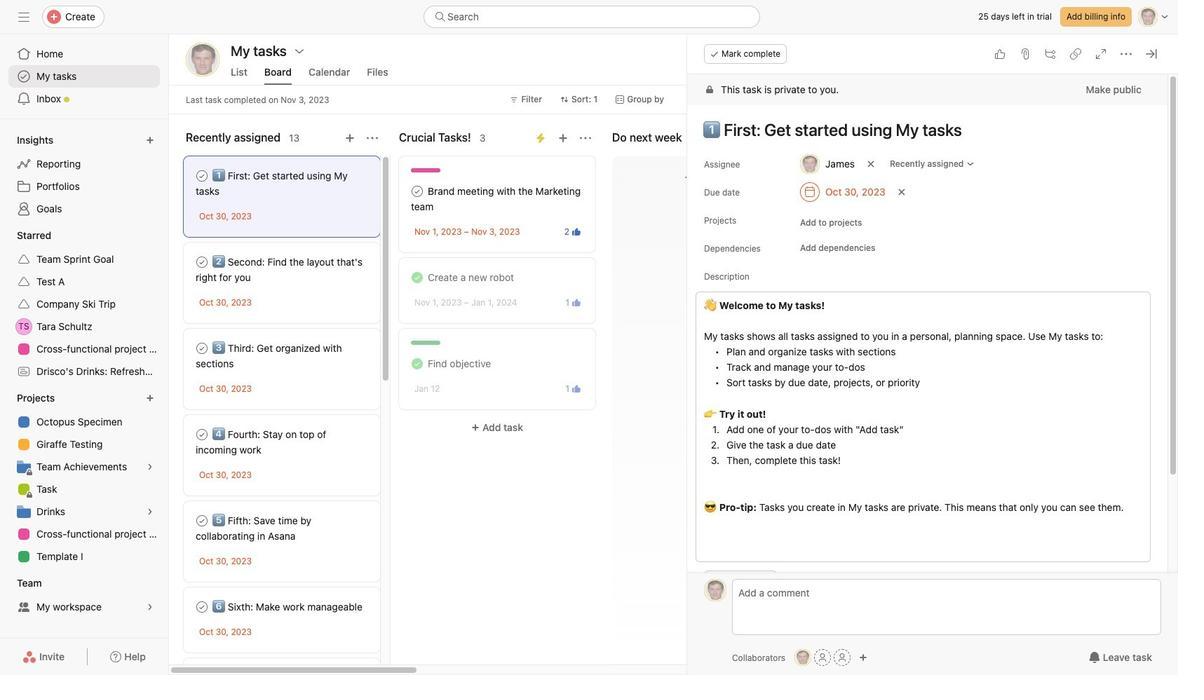 Task type: describe. For each thing, give the bounding box(es) containing it.
attachments: add a file to this task, 1️⃣ first: get started using my tasks image
[[1020, 48, 1031, 60]]

1 more section actions image from the left
[[367, 133, 378, 144]]

more actions for this task image
[[1121, 48, 1132, 60]]

0 likes. click to like this task image
[[995, 48, 1006, 60]]

2 more section actions image from the left
[[580, 133, 591, 144]]

mark complete image for 3rd mark complete checkbox from the bottom
[[194, 340, 210, 357]]

clear due date image
[[898, 188, 906, 196]]

starred element
[[0, 223, 168, 386]]

description document
[[689, 297, 1151, 516]]

2 mark complete checkbox from the top
[[194, 340, 210, 357]]

see details, my workspace image
[[146, 603, 154, 612]]

hide sidebar image
[[18, 11, 29, 22]]

3 mark complete checkbox from the top
[[194, 513, 210, 530]]

4 mark complete checkbox from the top
[[194, 599, 210, 616]]

main content inside 1️⃣ first: get started using my tasks "dialog"
[[687, 74, 1168, 676]]

2 add task image from the left
[[558, 133, 569, 144]]

see details, team achievements image
[[146, 463, 154, 471]]

full screen image
[[1096, 48, 1107, 60]]

1 like. you liked this task image
[[572, 299, 581, 307]]

rules for crucial tasks! image
[[535, 133, 546, 144]]

insights element
[[0, 128, 168, 223]]

2 likes. you liked this task image
[[572, 228, 581, 236]]

close details image
[[1146, 48, 1158, 60]]

1 add task image from the left
[[344, 133, 356, 144]]

1 like. you liked this task image
[[572, 385, 581, 393]]

show options image
[[294, 46, 305, 57]]

add or remove collaborators image
[[859, 654, 868, 662]]



Task type: locate. For each thing, give the bounding box(es) containing it.
projects element
[[0, 386, 168, 571]]

2 completed image from the top
[[409, 356, 426, 373]]

Mark complete checkbox
[[194, 254, 210, 271], [194, 340, 210, 357], [194, 513, 210, 530], [194, 599, 210, 616]]

Mark complete checkbox
[[194, 168, 210, 185], [409, 183, 426, 200], [194, 427, 210, 443]]

Completed checkbox
[[409, 269, 426, 286]]

1️⃣ first: get started using my tasks dialog
[[687, 34, 1179, 676]]

mark complete image for second mark complete checkbox from the bottom of the page
[[194, 513, 210, 530]]

3 mark complete image from the top
[[194, 427, 210, 443]]

0 vertical spatial completed image
[[409, 269, 426, 286]]

add task image
[[344, 133, 356, 144], [558, 133, 569, 144]]

see details, drinks image
[[146, 508, 154, 516]]

copy task link image
[[1071, 48, 1082, 60]]

completed image
[[409, 269, 426, 286], [409, 356, 426, 373]]

more section actions image
[[367, 133, 378, 144], [580, 133, 591, 144]]

1 vertical spatial completed image
[[409, 356, 426, 373]]

1 mark complete checkbox from the top
[[194, 254, 210, 271]]

2 mark complete image from the top
[[194, 340, 210, 357]]

new insights image
[[146, 136, 154, 145]]

main content
[[687, 74, 1168, 676]]

mark complete image
[[194, 168, 210, 185], [409, 183, 426, 200], [194, 599, 210, 616]]

completed image for completed option
[[409, 356, 426, 373]]

list box
[[424, 6, 760, 28]]

0 horizontal spatial more section actions image
[[367, 133, 378, 144]]

0 horizontal spatial add task image
[[344, 133, 356, 144]]

Completed checkbox
[[409, 356, 426, 373]]

1 horizontal spatial add task image
[[558, 133, 569, 144]]

4 mark complete image from the top
[[194, 513, 210, 530]]

1 horizontal spatial more section actions image
[[580, 133, 591, 144]]

completed image for completed checkbox on the left top of the page
[[409, 269, 426, 286]]

add subtask image
[[1045, 48, 1057, 60]]

new project or portfolio image
[[146, 394, 154, 403]]

1 completed image from the top
[[409, 269, 426, 286]]

global element
[[0, 34, 168, 119]]

mark complete image for first mark complete checkbox from the top
[[194, 254, 210, 271]]

1 mark complete image from the top
[[194, 254, 210, 271]]

mark complete image
[[194, 254, 210, 271], [194, 340, 210, 357], [194, 427, 210, 443], [194, 513, 210, 530]]

remove assignee image
[[867, 160, 876, 168]]

Task Name text field
[[695, 114, 1151, 146]]

teams element
[[0, 571, 168, 622]]



Task type: vqa. For each thing, say whether or not it's contained in the screenshot.
topmost Mark complete option
yes



